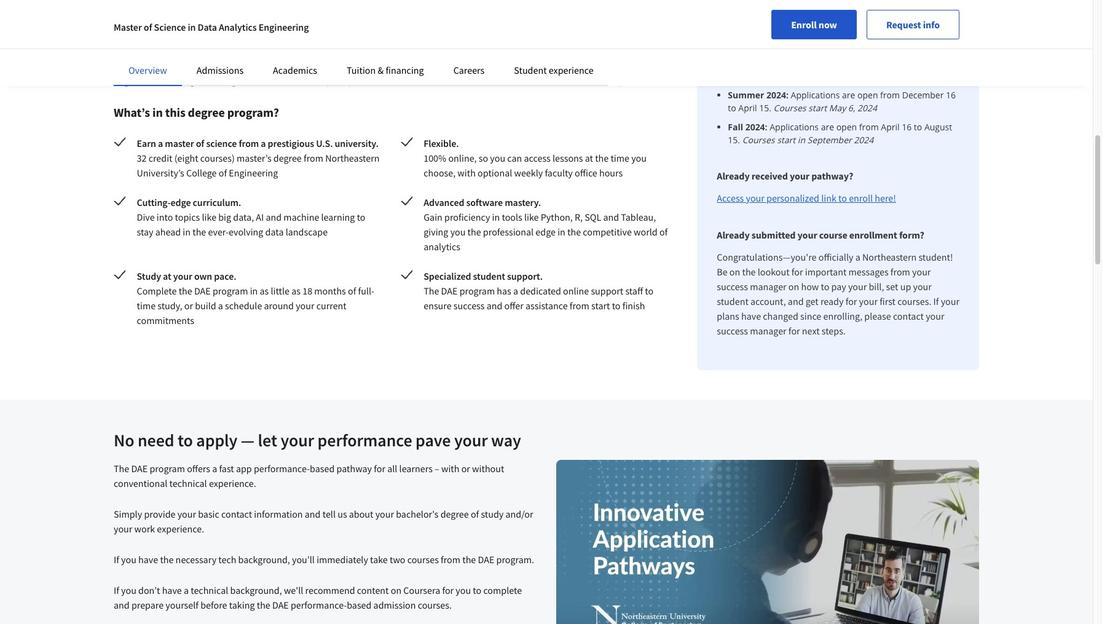 Task type: describe. For each thing, give the bounding box(es) containing it.
learners
[[399, 462, 433, 475]]

for left "next"
[[789, 325, 801, 337]]

skills
[[369, 14, 390, 26]]

in inside list
[[798, 134, 806, 146]]

the left competitive on the right of the page
[[568, 226, 581, 238]]

without
[[472, 462, 505, 475]]

ready for for
[[821, 295, 844, 308]]

data up multiple
[[641, 0, 660, 12]]

current
[[317, 300, 347, 312]]

the inside specialized student support. the dae program has a dedicated online support staff to ensure success and offer assistance from start to finish
[[424, 285, 439, 297]]

in right what's
[[153, 105, 163, 120]]

as left little
[[260, 285, 269, 297]]

choose,
[[424, 167, 456, 179]]

u.s.
[[316, 137, 333, 149]]

based inside if you don't have a technical background, we'll recommend content on coursera for you to complete and prepare yourself before taking the dae performance-based admission courses.
[[347, 599, 372, 611]]

northeastern inside congratulations—you're officially a northeastern student! be on the lookout for important messages from your success manager on how to pay your bill, set up your student account, and get ready for your first courses. if your plans have changed since enrolling, please contact your success manager for next steps.
[[863, 251, 917, 263]]

student experience
[[514, 64, 594, 76]]

force
[[529, 74, 549, 87]]

to left help
[[303, 74, 312, 87]]

1 manager from the top
[[750, 280, 787, 293]]

this inside "whether you're an experienced engineer or brand-new to data analytics, this program will immerse you in specializations such as data visualization, database design and data mining, giving you the skills to bridge the gap between raw data and actionable insights."
[[411, 0, 426, 12]]

and left actionable
[[539, 14, 554, 26]]

technical inside the dae program offers a fast app performance-based pathway for all learners – with or without conventional technical experience.
[[169, 477, 207, 490]]

a right earn on the top left
[[158, 137, 163, 149]]

enrollment
[[763, 36, 811, 48]]

15. for fall
[[728, 134, 741, 146]]

18
[[303, 285, 312, 297]]

at inside study at your own pace. complete the dae program in as little as 18 months of full- time study,  or build a schedule around your current commitments
[[163, 270, 171, 282]]

experience. inside the dae program offers a fast app performance-based pathway for all learners – with or without conventional technical experience.
[[209, 477, 256, 490]]

you right immerse
[[520, 0, 535, 12]]

for up the enrolling,
[[846, 295, 858, 308]]

0 vertical spatial engineering
[[259, 21, 309, 33]]

congratulations—you're officially a northeastern student! be on the lookout for important messages from your success manager on how to pay your bill, set up your student account, and get ready for your first courses. if your plans have changed since enrolling, please contact your success manager for next steps.
[[717, 251, 960, 337]]

data left mining,
[[256, 14, 275, 26]]

on inside if you don't have a technical background, we'll recommend content on coursera for you to complete and prepare yourself before taking the dae performance-based admission courses.
[[391, 584, 402, 597]]

engineering inside earn a master of science from a prestigious u.s. university. 32 credit (eight courses) master's degree from northeastern university's college of engineering
[[229, 167, 278, 179]]

tech
[[219, 554, 236, 566]]

as down roles
[[448, 74, 457, 87]]

optional
[[478, 167, 512, 179]]

0 horizontal spatial courses
[[408, 554, 439, 566]]

python, inside once you've mastered essential data analytics techniques such as data normalization and data mapping, and become proficient in multiple programming languages such as r, sql and python, you'll be ready to take on roles like predictive modeling analyst, advanced software engineer, data integration engineer and more, to help shape the evolution of data as a transformative force in modern society.
[[295, 60, 327, 72]]

0 horizontal spatial this
[[165, 105, 186, 120]]

start up now
[[837, 0, 856, 12]]

as left 18
[[292, 285, 301, 297]]

1 vertical spatial such
[[352, 45, 371, 57]]

in left data
[[188, 21, 196, 33]]

start left may
[[809, 102, 827, 114]]

2 vertical spatial success
[[717, 325, 748, 337]]

simply provide your basic contact information and tell us about your bachelor's degree of study and/or your work experience.
[[114, 508, 534, 535]]

ever-
[[208, 226, 229, 238]]

dae inside if you don't have a technical background, we'll recommend content on coursera for you to complete and prepare yourself before taking the dae performance-based admission courses.
[[272, 599, 289, 611]]

yourself
[[166, 599, 199, 611]]

from inside applications are open from april 16 to august 15.
[[860, 121, 879, 133]]

ensure
[[424, 300, 452, 312]]

months
[[314, 285, 346, 297]]

from inside congratulations—you're officially a northeastern student! be on the lookout for important messages from your success manager on how to pay your bill, set up your student account, and get ready for your first courses. if your plans have changed since enrolling, please contact your success manager for next steps.
[[891, 266, 911, 278]]

have inside if you don't have a technical background, we'll recommend content on coursera for you to complete and prepare yourself before taking the dae performance-based admission courses.
[[162, 584, 182, 597]]

performance- inside the dae program offers a fast app performance-based pathway for all learners – with or without conventional technical experience.
[[254, 462, 310, 475]]

link
[[822, 192, 837, 204]]

august
[[925, 121, 953, 133]]

own
[[194, 270, 212, 282]]

careers
[[454, 64, 485, 76]]

to right new
[[339, 0, 347, 12]]

academics link
[[273, 64, 317, 76]]

staff
[[626, 285, 643, 297]]

september
[[808, 134, 852, 146]]

society.
[[595, 74, 627, 87]]

of inside study at your own pace. complete the dae program in as little as 18 months of full- time study,  or build a schedule around your current commitments
[[348, 285, 356, 297]]

to inside if you don't have a technical background, we'll recommend content on coursera for you to complete and prepare yourself before taking the dae performance-based admission courses.
[[473, 584, 482, 597]]

app
[[236, 462, 252, 475]]

software inside the advanced software mastery. gain proficiency in tools like python, r, sql and tableau, giving you the professional edge  in the competitive world of analytics
[[466, 196, 503, 208]]

the left 'necessary'
[[160, 554, 174, 566]]

the inside the dae program offers a fast app performance-based pathway for all learners – with or without conventional technical experience.
[[114, 462, 129, 475]]

tools
[[502, 211, 523, 223]]

complete
[[484, 584, 522, 597]]

on inside once you've mastered essential data analytics techniques such as data normalization and data mapping, and become proficient in multiple programming languages such as r, sql and python, you'll be ready to take on roles like predictive modeling analyst, advanced software engineer, data integration engineer and more, to help shape the evolution of data as a transformative force in modern society.
[[421, 60, 431, 72]]

list item containing december 15:
[[728, 0, 960, 12]]

data up tuition & financing link
[[384, 45, 402, 57]]

0 horizontal spatial take
[[370, 554, 388, 566]]

the inside if you don't have a technical background, we'll recommend content on coursera for you to complete and prepare yourself before taking the dae performance-based admission courses.
[[257, 599, 270, 611]]

let
[[258, 429, 277, 451]]

or inside "whether you're an experienced engineer or brand-new to data analytics, this program will immerse you in specializations such as data visualization, database design and data mining, giving you the skills to bridge the gap between raw data and actionable insights."
[[281, 0, 290, 12]]

you left don't
[[121, 584, 136, 597]]

essential
[[207, 45, 243, 57]]

in left multiple
[[638, 45, 646, 57]]

proficient
[[596, 45, 636, 57]]

program inside study at your own pace. complete the dae program in as little as 18 months of full- time study,  or build a schedule around your current commitments
[[213, 285, 248, 297]]

python, inside the advanced software mastery. gain proficiency in tools like python, r, sql and tableau, giving you the professional edge  in the competitive world of analytics
[[541, 211, 573, 223]]

dae left the program.
[[478, 554, 495, 566]]

already received your pathway?
[[717, 170, 854, 182]]

you'll inside once you've mastered essential data analytics techniques such as data normalization and data mapping, and become proficient in multiple programming languages such as r, sql and python, you'll be ready to take on roles like predictive modeling analyst, advanced software engineer, data integration engineer and more, to help shape the evolution of data as a transformative force in modern society.
[[329, 60, 351, 72]]

topics
[[175, 211, 200, 223]]

already for already received your pathway?
[[717, 170, 750, 182]]

technical inside if you don't have a technical background, we'll recommend content on coursera for you to complete and prepare yourself before taking the dae performance-based admission courses.
[[191, 584, 228, 597]]

the left skills
[[354, 14, 367, 26]]

0 horizontal spatial such
[[216, 60, 235, 72]]

in left tools
[[492, 211, 500, 223]]

start inside specialized student support. the dae program has a dedicated online support staff to ensure success and offer assistance from start to finish
[[592, 300, 610, 312]]

on right 'be'
[[730, 266, 741, 278]]

the left the program.
[[463, 554, 476, 566]]

a up master's
[[261, 137, 266, 149]]

immediately
[[317, 554, 368, 566]]

a inside specialized student support. the dae program has a dedicated online support staff to ensure success and offer assistance from start to finish
[[514, 285, 519, 297]]

to inside congratulations—you're officially a northeastern student! be on the lookout for important messages from your success manager on how to pay your bill, set up your student account, and get ready for your first courses. if your plans have changed since enrolling, please contact your success manager for next steps.
[[821, 280, 830, 293]]

plans
[[717, 310, 740, 322]]

april inside "applications are open from december 16 to april 15."
[[739, 102, 757, 114]]

about
[[349, 508, 374, 520]]

and inside specialized student support. the dae program has a dedicated online support staff to ensure success and offer assistance from start to finish
[[487, 300, 503, 312]]

request info button
[[867, 10, 960, 39]]

tuition & financing link
[[347, 64, 424, 76]]

data up predictive
[[482, 45, 500, 57]]

and left more,
[[259, 74, 275, 87]]

start up already received your pathway?
[[777, 134, 796, 146]]

you inside the advanced software mastery. gain proficiency in tools like python, r, sql and tableau, giving you the professional edge  in the competitive world of analytics
[[451, 226, 466, 238]]

stay
[[137, 226, 153, 238]]

the inside once you've mastered essential data analytics techniques such as data normalization and data mapping, and become proficient in multiple programming languages such as r, sql and python, you'll be ready to take on roles like predictive modeling analyst, advanced software engineer, data integration engineer and more, to help shape the evolution of data as a transformative force in modern society.
[[361, 74, 374, 87]]

edge inside the advanced software mastery. gain proficiency in tools like python, r, sql and tableau, giving you the professional edge  in the competitive world of analytics
[[536, 226, 556, 238]]

advanced software mastery. gain proficiency in tools like python, r, sql and tableau, giving you the professional edge  in the competitive world of analytics
[[424, 196, 668, 253]]

open for 6,
[[858, 89, 879, 101]]

from inside specialized student support. the dae program has a dedicated online support staff to ensure success and offer assistance from start to finish
[[570, 300, 590, 312]]

world
[[634, 226, 658, 238]]

tuition
[[347, 64, 376, 76]]

bachelor's
[[396, 508, 439, 520]]

to right the need
[[178, 429, 193, 451]]

and inside the advanced software mastery. gain proficiency in tools like python, r, sql and tableau, giving you the professional edge  in the competitive world of analytics
[[604, 211, 619, 223]]

the inside congratulations—you're officially a northeastern student! be on the lookout for important messages from your success manager on how to pay your bill, set up your student account, and get ready for your first courses. if your plans have changed since enrolling, please contact your success manager for next steps.
[[743, 266, 756, 278]]

data down programming
[[154, 74, 172, 87]]

to down analytics,
[[392, 14, 400, 26]]

based inside the dae program offers a fast app performance-based pathway for all learners – with or without conventional technical experience.
[[310, 462, 335, 475]]

program?
[[227, 105, 279, 120]]

so
[[479, 152, 488, 164]]

like inside the advanced software mastery. gain proficiency in tools like python, r, sql and tableau, giving you the professional edge  in the competitive world of analytics
[[525, 211, 539, 223]]

already submitted your course enrollment form?
[[717, 229, 925, 241]]

analytics
[[219, 21, 257, 33]]

visualization,
[[114, 14, 168, 26]]

data down analytics in the top left of the page
[[245, 45, 264, 57]]

university's
[[137, 167, 184, 179]]

earn
[[137, 137, 156, 149]]

necessary
[[176, 554, 217, 566]]

a inside the dae program offers a fast app performance-based pathway for all learners – with or without conventional technical experience.
[[212, 462, 217, 475]]

flexible.
[[424, 137, 459, 149]]

competitive
[[583, 226, 632, 238]]

earn a master of science from a prestigious u.s. university. 32 credit (eight courses) master's degree from northeastern university's college of engineering
[[137, 137, 380, 179]]

access your personalized link to enroll here! link
[[717, 192, 897, 204]]

degree inside earn a master of science from a prestigious u.s. university. 32 credit (eight courses) master's degree from northeastern university's college of engineering
[[274, 152, 302, 164]]

up
[[901, 280, 912, 293]]

the inside flexible. 100% online, so you can access lessons at the time you choose, with optional weekly faculty office hours
[[595, 152, 609, 164]]

may
[[829, 102, 846, 114]]

request
[[887, 18, 922, 31]]

master
[[165, 137, 194, 149]]

you right so on the top left of the page
[[490, 152, 506, 164]]

access
[[524, 152, 551, 164]]

admissions
[[197, 64, 244, 76]]

whether you're an experienced engineer or brand-new to data analytics, this program will immerse you in specializations such as data visualization, database design and data mining, giving you the skills to bridge the gap between raw data and actionable insights.
[[114, 0, 660, 26]]

you down new
[[337, 14, 352, 26]]

in right "force"
[[551, 74, 559, 87]]

to inside "applications are open from december 16 to april 15."
[[728, 102, 737, 114]]

the inside cutting-edge curriculum. dive into topics like big data, ai and machine learning to stay ahead in the ever-evolving data landscape
[[193, 226, 206, 238]]

bill,
[[869, 280, 885, 293]]

giving inside "whether you're an experienced engineer or brand-new to data analytics, this program will immerse you in specializations such as data visualization, database design and data mining, giving you the skills to bridge the gap between raw data and actionable insights."
[[310, 14, 335, 26]]

as down essential
[[237, 60, 246, 72]]

the down proficiency
[[468, 226, 481, 238]]

are for september
[[821, 121, 835, 133]]

to right link
[[839, 192, 847, 204]]

0 horizontal spatial you'll
[[292, 554, 315, 566]]

coursera
[[404, 584, 440, 597]]

engineer inside once you've mastered essential data analytics techniques such as data normalization and data mapping, and become proficient in multiple programming languages such as r, sql and python, you'll be ready to take on roles like predictive modeling analyst, advanced software engineer, data integration engineer and more, to help shape the evolution of data as a transformative force in modern society.
[[221, 74, 258, 87]]

giving inside the advanced software mastery. gain proficiency in tools like python, r, sql and tableau, giving you the professional edge  in the competitive world of analytics
[[424, 226, 449, 238]]

around
[[264, 300, 294, 312]]

of up the (eight
[[196, 137, 204, 149]]

data inside cutting-edge curriculum. dive into topics like big data, ai and machine learning to stay ahead in the ever-evolving data landscape
[[265, 226, 284, 238]]

analyst,
[[556, 60, 588, 72]]

mastered
[[166, 45, 205, 57]]

prepare
[[132, 599, 164, 611]]

to inside cutting-edge curriculum. dive into topics like big data, ai and machine learning to stay ahead in the ever-evolving data landscape
[[357, 211, 366, 223]]

like inside cutting-edge curriculum. dive into topics like big data, ai and machine learning to stay ahead in the ever-evolving data landscape
[[202, 211, 217, 223]]

messages
[[849, 266, 889, 278]]

complete
[[137, 285, 177, 297]]

for inside the dae program offers a fast app performance-based pathway for all learners – with or without conventional technical experience.
[[374, 462, 386, 475]]

in up request
[[891, 0, 899, 12]]

background, for technical
[[230, 584, 282, 597]]

with inside flexible. 100% online, so you can access lessons at the time you choose, with optional weekly faculty office hours
[[458, 167, 476, 179]]

you left complete
[[456, 584, 471, 597]]

program inside the dae program offers a fast app performance-based pathway for all learners – with or without conventional technical experience.
[[150, 462, 185, 475]]

pathway
[[337, 462, 372, 475]]

hours
[[600, 167, 623, 179]]

office
[[575, 167, 598, 179]]

degree inside simply provide your basic contact information and tell us about your bachelor's degree of study and/or your work experience.
[[441, 508, 469, 520]]

to right staff at right
[[645, 285, 654, 297]]

or inside the dae program offers a fast app performance-based pathway for all learners – with or without conventional technical experience.
[[462, 462, 470, 475]]

0 horizontal spatial degree
[[188, 105, 225, 120]]

2024: for summer 2024:
[[767, 89, 789, 101]]

in inside study at your own pace. complete the dae program in as little as 18 months of full- time study,  or build a schedule around your current commitments
[[250, 285, 258, 297]]

of right master
[[144, 21, 152, 33]]

2024 for courses start in september 2024
[[854, 134, 874, 146]]

sql inside once you've mastered essential data analytics techniques such as data normalization and data mapping, and become proficient in multiple programming languages such as r, sql and python, you'll be ready to take on roles like predictive modeling analyst, advanced software engineer, data integration engineer and more, to help shape the evolution of data as a transformative force in modern society.
[[258, 60, 275, 72]]

pace.
[[214, 270, 236, 282]]

2024 for courses start may 6, 2024
[[858, 102, 878, 114]]

in inside "whether you're an experienced engineer or brand-new to data analytics, this program will immerse you in specializations such as data visualization, database design and data mining, giving you the skills to bridge the gap between raw data and actionable insights."
[[537, 0, 545, 12]]

now
[[819, 18, 838, 31]]

you up the "tableau,"
[[632, 152, 647, 164]]

content
[[357, 584, 389, 597]]

an
[[178, 0, 189, 12]]

account,
[[751, 295, 786, 308]]

applications for in
[[770, 121, 819, 133]]

a inside if you don't have a technical background, we'll recommend content on coursera for you to complete and prepare yourself before taking the dae performance-based admission courses.
[[184, 584, 189, 597]]

taking
[[229, 599, 255, 611]]

analytics,
[[369, 0, 409, 12]]



Task type: locate. For each thing, give the bounding box(es) containing it.
0 horizontal spatial or
[[184, 300, 193, 312]]

dae down we'll
[[272, 599, 289, 611]]

software up proficiency
[[466, 196, 503, 208]]

time down complete
[[137, 300, 156, 312]]

time inside flexible. 100% online, so you can access lessons at the time you choose, with optional weekly faculty office hours
[[611, 152, 630, 164]]

mining,
[[277, 14, 308, 26]]

0 horizontal spatial the
[[114, 462, 129, 475]]

are up 6,
[[843, 89, 856, 101]]

are inside applications are open from april 16 to august 15.
[[821, 121, 835, 133]]

have down the account,
[[742, 310, 761, 322]]

applications inside "applications are open from december 16 to april 15."
[[791, 89, 840, 101]]

background, inside if you don't have a technical background, we'll recommend content on coursera for you to complete and prepare yourself before taking the dae performance-based admission courses.
[[230, 584, 282, 597]]

languages
[[172, 60, 214, 72]]

3 list item from the top
[[728, 121, 960, 146]]

time up the hours
[[611, 152, 630, 164]]

work
[[134, 523, 155, 535]]

data right raw
[[518, 14, 537, 26]]

1 vertical spatial student
[[717, 295, 749, 308]]

offer
[[505, 300, 524, 312]]

1 horizontal spatial giving
[[424, 226, 449, 238]]

r,
[[248, 60, 256, 72], [575, 211, 583, 223]]

april down summer
[[739, 102, 757, 114]]

1 vertical spatial april
[[882, 121, 900, 133]]

16 for april
[[902, 121, 912, 133]]

0 vertical spatial 2024:
[[767, 89, 789, 101]]

of inside simply provide your basic contact information and tell us about your bachelor's degree of study and/or your work experience.
[[471, 508, 479, 520]]

from inside "applications are open from december 16 to april 15."
[[881, 89, 900, 101]]

has
[[497, 285, 512, 297]]

list
[[722, 57, 960, 146]]

and/or
[[506, 508, 534, 520]]

into
[[157, 211, 173, 223]]

1 vertical spatial manager
[[750, 325, 787, 337]]

2 vertical spatial if
[[114, 584, 119, 597]]

dae inside study at your own pace. complete the dae program in as little as 18 months of full- time study,  or build a schedule around your current commitments
[[194, 285, 211, 297]]

specialized student support. the dae program has a dedicated online support staff to ensure success and offer assistance from start to finish
[[424, 270, 654, 312]]

and up careers "link"
[[464, 45, 480, 57]]

personalized
[[767, 192, 820, 204]]

1 list item from the top
[[728, 0, 960, 12]]

contact right basic
[[221, 508, 252, 520]]

if for if you have the necessary tech background, you'll immediately take two courses from the dae program.
[[114, 554, 119, 566]]

to up now
[[827, 0, 835, 12]]

1 horizontal spatial courses.
[[898, 295, 932, 308]]

engineer inside "whether you're an experienced engineer or brand-new to data analytics, this program will immerse you in specializations such as data visualization, database design and data mining, giving you the skills to bridge the gap between raw data and actionable insights."
[[243, 0, 279, 12]]

dae inside specialized student support. the dae program has a dedicated online support staff to ensure success and offer assistance from start to finish
[[441, 285, 458, 297]]

for right coursera
[[442, 584, 454, 597]]

and up student experience link
[[543, 45, 559, 57]]

apply
[[196, 429, 238, 451]]

already for already submitted your course enrollment form?
[[717, 229, 750, 241]]

0 horizontal spatial experience.
[[157, 523, 204, 535]]

study at your own pace. complete the dae program in as little as 18 months of full- time study,  or build a schedule around your current commitments
[[137, 270, 375, 327]]

1 vertical spatial success
[[454, 300, 485, 312]]

professional
[[483, 226, 534, 238]]

software inside once you've mastered essential data analytics techniques such as data normalization and data mapping, and become proficient in multiple programming languages such as r, sql and python, you'll be ready to take on roles like predictive modeling analyst, advanced software engineer, data integration engineer and more, to help shape the evolution of data as a transformative force in modern society.
[[632, 60, 667, 72]]

0 vertical spatial background,
[[238, 554, 290, 566]]

1 vertical spatial if
[[114, 554, 119, 566]]

0 vertical spatial april
[[739, 102, 757, 114]]

time inside study at your own pace. complete the dae program in as little as 18 months of full- time study,  or build a schedule around your current commitments
[[137, 300, 156, 312]]

1 vertical spatial are
[[821, 121, 835, 133]]

and inside congratulations—you're officially a northeastern student! be on the lookout for important messages from your success manager on how to pay your bill, set up your student account, and get ready for your first courses. if your plans have changed since enrolling, please contact your success manager for next steps.
[[788, 295, 804, 308]]

enroll now
[[792, 18, 838, 31]]

or inside study at your own pace. complete the dae program in as little as 18 months of full- time study,  or build a schedule around your current commitments
[[184, 300, 193, 312]]

list item down may
[[728, 121, 960, 146]]

pathway?
[[812, 170, 854, 182]]

to left august
[[914, 121, 923, 133]]

if inside congratulations—you're officially a northeastern student! be on the lookout for important messages from your success manager on how to pay your bill, set up your student account, and get ready for your first courses. if your plans have changed since enrolling, please contact your success manager for next steps.
[[934, 295, 939, 308]]

don't
[[138, 584, 160, 597]]

this up master
[[165, 105, 186, 120]]

1 horizontal spatial april
[[882, 121, 900, 133]]

design
[[209, 14, 237, 26]]

r, inside once you've mastered essential data analytics techniques such as data normalization and data mapping, and become proficient in multiple programming languages such as r, sql and python, you'll be ready to take on roles like predictive modeling analyst, advanced software engineer, data integration engineer and more, to help shape the evolution of data as a transformative force in modern society.
[[248, 60, 256, 72]]

can
[[508, 152, 522, 164]]

0 vertical spatial success
[[717, 280, 748, 293]]

courses. inside congratulations—you're officially a northeastern student! be on the lookout for important messages from your success manager on how to pay your bill, set up your student account, and get ready for your first courses. if your plans have changed since enrolling, please contact your success manager for next steps.
[[898, 295, 932, 308]]

and inside simply provide your basic contact information and tell us about your bachelor's degree of study and/or your work experience.
[[305, 508, 321, 520]]

success down 'be'
[[717, 280, 748, 293]]

1 horizontal spatial sql
[[585, 211, 602, 223]]

proficiency
[[445, 211, 490, 223]]

0 horizontal spatial software
[[466, 196, 503, 208]]

0 vertical spatial have
[[742, 310, 761, 322]]

0 horizontal spatial courses.
[[418, 599, 452, 611]]

0 vertical spatial ready
[[366, 60, 389, 72]]

2024: right fall
[[746, 121, 768, 133]]

evolving
[[229, 226, 263, 238]]

0 horizontal spatial like
[[202, 211, 217, 223]]

courses inside list item
[[858, 0, 889, 12]]

1 vertical spatial experience.
[[157, 523, 204, 535]]

ready inside congratulations—you're officially a northeastern student! be on the lookout for important messages from your success manager on how to pay your bill, set up your student account, and get ready for your first courses. if your plans have changed since enrolling, please contact your success manager for next steps.
[[821, 295, 844, 308]]

northeastern up the messages
[[863, 251, 917, 263]]

info
[[924, 18, 940, 31]]

form?
[[900, 229, 925, 241]]

open inside applications are open from april 16 to august 15.
[[837, 121, 857, 133]]

to right &
[[391, 60, 399, 72]]

1 horizontal spatial the
[[424, 285, 439, 297]]

1 horizontal spatial take
[[401, 60, 419, 72]]

deadline
[[789, 0, 825, 12]]

courses. down "up"
[[898, 295, 932, 308]]

technical
[[169, 477, 207, 490], [191, 584, 228, 597]]

0 horizontal spatial time
[[137, 300, 156, 312]]

1 vertical spatial december
[[903, 89, 944, 101]]

you down the 'work'
[[121, 554, 136, 566]]

degree down prestigious
[[274, 152, 302, 164]]

success inside specialized student support. the dae program has a dedicated online support staff to ensure success and offer assistance from start to finish
[[454, 300, 485, 312]]

a inside congratulations—you're officially a northeastern student! be on the lookout for important messages from your success manager on how to pay your bill, set up your student account, and get ready for your first courses. if your plans have changed since enrolling, please contact your success manager for next steps.
[[856, 251, 861, 263]]

0 vertical spatial already
[[717, 170, 750, 182]]

the right taking
[[257, 599, 270, 611]]

1 vertical spatial courses
[[743, 134, 775, 146]]

2 vertical spatial have
[[162, 584, 182, 597]]

1 horizontal spatial december
[[903, 89, 944, 101]]

1 vertical spatial sql
[[585, 211, 602, 223]]

1 horizontal spatial r,
[[575, 211, 583, 223]]

roles
[[433, 60, 454, 72]]

admission
[[374, 599, 416, 611]]

1 vertical spatial ready
[[821, 295, 844, 308]]

have inside congratulations—you're officially a northeastern student! be on the lookout for important messages from your success manager on how to pay your bill, set up your student account, and get ready for your first courses. if your plans have changed since enrolling, please contact your success manager for next steps.
[[742, 310, 761, 322]]

student up plans
[[717, 295, 749, 308]]

2 list item from the top
[[728, 89, 960, 114]]

at
[[585, 152, 593, 164], [163, 270, 171, 282]]

applications for may
[[791, 89, 840, 101]]

to left complete
[[473, 584, 482, 597]]

1 horizontal spatial contact
[[894, 310, 924, 322]]

and inside cutting-edge curriculum. dive into topics like big data, ai and machine learning to stay ahead in the ever-evolving data landscape
[[266, 211, 282, 223]]

0 vertical spatial take
[[401, 60, 419, 72]]

1 vertical spatial or
[[184, 300, 193, 312]]

or left build
[[184, 300, 193, 312]]

1 vertical spatial performance-
[[291, 599, 347, 611]]

at up complete
[[163, 270, 171, 282]]

contact inside simply provide your basic contact information and tell us about your bachelor's degree of study and/or your work experience.
[[221, 508, 252, 520]]

0 vertical spatial technical
[[169, 477, 207, 490]]

take left 'two'
[[370, 554, 388, 566]]

no
[[114, 429, 134, 451]]

0 horizontal spatial contact
[[221, 508, 252, 520]]

2 already from the top
[[717, 229, 750, 241]]

northeastern down university.
[[325, 152, 380, 164]]

a left fast
[[212, 462, 217, 475]]

1 horizontal spatial time
[[611, 152, 630, 164]]

student inside specialized student support. the dae program has a dedicated online support staff to ensure success and offer assistance from start to finish
[[473, 270, 505, 282]]

and inside if you don't have a technical background, we'll recommend content on coursera for you to complete and prepare yourself before taking the dae performance-based admission courses.
[[114, 599, 130, 611]]

0 horizontal spatial python,
[[295, 60, 327, 72]]

if down student!
[[934, 295, 939, 308]]

1 horizontal spatial ready
[[821, 295, 844, 308]]

1 vertical spatial based
[[347, 599, 372, 611]]

like
[[456, 60, 470, 72], [202, 211, 217, 223], [525, 211, 539, 223]]

success right ensure
[[454, 300, 485, 312]]

2 horizontal spatial like
[[525, 211, 539, 223]]

1 vertical spatial edge
[[536, 226, 556, 238]]

little
[[271, 285, 290, 297]]

first
[[880, 295, 896, 308]]

0 horizontal spatial r,
[[248, 60, 256, 72]]

16 for december
[[947, 89, 956, 101]]

performance- inside if you don't have a technical background, we'll recommend content on coursera for you to complete and prepare yourself before taking the dae performance-based admission courses.
[[291, 599, 347, 611]]

experience. inside simply provide your basic contact information and tell us about your bachelor's degree of study and/or your work experience.
[[157, 523, 204, 535]]

as up insights.
[[630, 0, 639, 12]]

access
[[717, 192, 744, 204]]

applications up the courses start may 6, 2024
[[791, 89, 840, 101]]

and up more,
[[277, 60, 293, 72]]

university.
[[335, 137, 379, 149]]

1 vertical spatial analytics
[[424, 240, 461, 253]]

6,
[[849, 102, 856, 114]]

are inside "applications are open from december 16 to april 15."
[[843, 89, 856, 101]]

enroll now button
[[772, 10, 857, 39]]

data,
[[233, 211, 254, 223]]

edge inside cutting-edge curriculum. dive into topics like big data, ai and machine learning to stay ahead in the ever-evolving data landscape
[[171, 196, 191, 208]]

sql
[[258, 60, 275, 72], [585, 211, 602, 223]]

no need to apply — let your performance pave your way
[[114, 429, 521, 451]]

0 vertical spatial engineer
[[243, 0, 279, 12]]

program inside "whether you're an experienced engineer or brand-new to data analytics, this program will immerse you in specializations such as data visualization, database design and data mining, giving you the skills to bridge the gap between raw data and actionable insights."
[[428, 0, 463, 12]]

0 vertical spatial the
[[424, 285, 439, 297]]

and left prepare at the left bottom
[[114, 599, 130, 611]]

as up &
[[373, 45, 382, 57]]

applications inside applications are open from april 16 to august 15.
[[770, 121, 819, 133]]

degree
[[188, 105, 225, 120], [274, 152, 302, 164], [441, 508, 469, 520]]

the left &
[[361, 74, 374, 87]]

background, for tech
[[238, 554, 290, 566]]

100%
[[424, 152, 447, 164]]

with down online,
[[458, 167, 476, 179]]

and down the 'has' on the top left
[[487, 300, 503, 312]]

0 vertical spatial you'll
[[329, 60, 351, 72]]

ready for to
[[366, 60, 389, 72]]

r, down office
[[575, 211, 583, 223]]

courses start may 6, 2024
[[774, 102, 878, 114]]

0 horizontal spatial northeastern
[[325, 152, 380, 164]]

1 already from the top
[[717, 170, 750, 182]]

program inside specialized student support. the dae program has a dedicated online support staff to ensure success and offer assistance from start to finish
[[460, 285, 495, 297]]

actionable
[[556, 14, 600, 26]]

to
[[339, 0, 347, 12], [827, 0, 835, 12], [392, 14, 400, 26], [391, 60, 399, 72], [303, 74, 312, 87], [728, 102, 737, 114], [914, 121, 923, 133], [839, 192, 847, 204], [357, 211, 366, 223], [821, 280, 830, 293], [645, 285, 654, 297], [612, 300, 621, 312], [178, 429, 193, 451], [473, 584, 482, 597]]

data right evolving
[[265, 226, 284, 238]]

r, inside the advanced software mastery. gain proficiency in tools like python, r, sql and tableau, giving you the professional edge  in the competitive world of analytics
[[575, 211, 583, 223]]

gain
[[424, 211, 443, 223]]

us
[[338, 508, 347, 520]]

0 vertical spatial experience.
[[209, 477, 256, 490]]

to inside applications are open from april 16 to august 15.
[[914, 121, 923, 133]]

list containing summer 2024:
[[722, 57, 960, 146]]

summer 2024:
[[728, 89, 789, 101]]

0 horizontal spatial at
[[163, 270, 171, 282]]

contact inside congratulations—you're officially a northeastern student! be on the lookout for important messages from your success manager on how to pay your bill, set up your student account, and get ready for your first courses. if your plans have changed since enrolling, please contact your success manager for next steps.
[[894, 310, 924, 322]]

for inside if you don't have a technical background, we'll recommend content on coursera for you to complete and prepare yourself before taking the dae performance-based admission courses.
[[442, 584, 454, 597]]

in
[[537, 0, 545, 12], [891, 0, 899, 12], [188, 21, 196, 33], [638, 45, 646, 57], [551, 74, 559, 87], [153, 105, 163, 120], [798, 134, 806, 146], [492, 211, 500, 223], [183, 226, 191, 238], [558, 226, 566, 238], [250, 285, 258, 297]]

0 horizontal spatial 16
[[902, 121, 912, 133]]

15. inside "applications are open from december 16 to april 15."
[[760, 102, 772, 114]]

15. down fall
[[728, 134, 741, 146]]

1 vertical spatial have
[[138, 554, 158, 566]]

before
[[201, 599, 227, 611]]

1 vertical spatial with
[[442, 462, 460, 475]]

0 horizontal spatial analytics
[[266, 45, 302, 57]]

and right design
[[239, 14, 254, 26]]

1 horizontal spatial have
[[162, 584, 182, 597]]

course
[[820, 229, 848, 241]]

0 vertical spatial contact
[[894, 310, 924, 322]]

engineering down master's
[[229, 167, 278, 179]]

1 horizontal spatial northeastern
[[863, 251, 917, 263]]

ready down "pay"
[[821, 295, 844, 308]]

courses down summer 2024: at the right top
[[774, 102, 807, 114]]

1 vertical spatial time
[[137, 300, 156, 312]]

information
[[254, 508, 303, 520]]

for up how
[[792, 266, 804, 278]]

december inside "applications are open from december 16 to april 15."
[[903, 89, 944, 101]]

of down courses)
[[219, 167, 227, 179]]

(eight
[[174, 152, 198, 164]]

of left "study"
[[471, 508, 479, 520]]

1 horizontal spatial 15.
[[760, 102, 772, 114]]

1 vertical spatial already
[[717, 229, 750, 241]]

1 horizontal spatial based
[[347, 599, 372, 611]]

the down the 'topics'
[[193, 226, 206, 238]]

are for 6,
[[843, 89, 856, 101]]

to down 'support'
[[612, 300, 621, 312]]

0 vertical spatial time
[[611, 152, 630, 164]]

windows:
[[813, 36, 855, 48]]

this up the bridge
[[411, 0, 426, 12]]

0 vertical spatial open
[[858, 89, 879, 101]]

courses start in september 2024
[[743, 134, 874, 146]]

1 vertical spatial 2024:
[[746, 121, 768, 133]]

the up 'study,'
[[179, 285, 192, 297]]

with inside the dae program offers a fast app performance-based pathway for all learners – with or without conventional technical experience.
[[442, 462, 460, 475]]

0 vertical spatial with
[[458, 167, 476, 179]]

whether
[[114, 0, 149, 12]]

0 vertical spatial analytics
[[266, 45, 302, 57]]

giving down new
[[310, 14, 335, 26]]

already down access
[[717, 229, 750, 241]]

0 vertical spatial 2024
[[858, 102, 878, 114]]

and
[[239, 14, 254, 26], [539, 14, 554, 26], [464, 45, 480, 57], [543, 45, 559, 57], [277, 60, 293, 72], [259, 74, 275, 87], [266, 211, 282, 223], [604, 211, 619, 223], [788, 295, 804, 308], [487, 300, 503, 312], [305, 508, 321, 520], [114, 599, 130, 611]]

courses for fall 2024:
[[743, 134, 775, 146]]

a inside once you've mastered essential data analytics techniques such as data normalization and data mapping, and become proficient in multiple programming languages such as r, sql and python, you'll be ready to take on roles like predictive modeling analyst, advanced software engineer, data integration engineer and more, to help shape the evolution of data as a transformative force in modern society.
[[459, 74, 464, 87]]

support
[[591, 285, 624, 297]]

april inside applications are open from april 16 to august 15.
[[882, 121, 900, 133]]

2 manager from the top
[[750, 325, 787, 337]]

in left competitive on the right of the page
[[558, 226, 566, 238]]

1 vertical spatial degree
[[274, 152, 302, 164]]

open for september
[[837, 121, 857, 133]]

16 inside applications are open from april 16 to august 15.
[[902, 121, 912, 133]]

dae inside the dae program offers a fast app performance-based pathway for all learners – with or without conventional technical experience.
[[131, 462, 148, 475]]

2024: for fall 2024:
[[746, 121, 768, 133]]

as inside "whether you're an experienced engineer or brand-new to data analytics, this program will immerse you in specializations such as data visualization, database design and data mining, giving you the skills to bridge the gap between raw data and actionable insights."
[[630, 0, 639, 12]]

study,
[[158, 300, 182, 312]]

1 vertical spatial the
[[114, 462, 129, 475]]

0 vertical spatial such
[[609, 0, 628, 12]]

1 vertical spatial giving
[[424, 226, 449, 238]]

courses
[[858, 0, 889, 12], [408, 554, 439, 566]]

performance
[[318, 429, 412, 451]]

take inside once you've mastered essential data analytics techniques such as data normalization and data mapping, and become proficient in multiple programming languages such as r, sql and python, you'll be ready to take on roles like predictive modeling analyst, advanced software engineer, data integration engineer and more, to help shape the evolution of data as a transformative force in modern society.
[[401, 60, 419, 72]]

technical down offers
[[169, 477, 207, 490]]

list item up applications are open from april 16 to august 15.
[[728, 89, 960, 114]]

success for program
[[454, 300, 485, 312]]

0 horizontal spatial have
[[138, 554, 158, 566]]

bridge
[[402, 14, 429, 26]]

data right new
[[349, 0, 367, 12]]

of inside once you've mastered essential data analytics techniques such as data normalization and data mapping, and become proficient in multiple programming languages such as r, sql and python, you'll be ready to take on roles like predictive modeling analyst, advanced software engineer, data integration engineer and more, to help shape the evolution of data as a transformative force in modern society.
[[417, 74, 426, 87]]

list item containing fall 2024:
[[728, 121, 960, 146]]

on down normalization
[[421, 60, 431, 72]]

0 vertical spatial northeastern
[[325, 152, 380, 164]]

such inside "whether you're an experienced engineer or brand-new to data analytics, this program will immerse you in specializations such as data visualization, database design and data mining, giving you the skills to bridge the gap between raw data and actionable insights."
[[609, 0, 628, 12]]

if inside if you don't have a technical background, we'll recommend content on coursera for you to complete and prepare yourself before taking the dae performance-based admission courses.
[[114, 584, 119, 597]]

0 vertical spatial this
[[411, 0, 426, 12]]

immerse
[[482, 0, 518, 12]]

mastery.
[[505, 196, 541, 208]]

a inside study at your own pace. complete the dae program in as little as 18 months of full- time study,  or build a schedule around your current commitments
[[218, 300, 223, 312]]

sql inside the advanced software mastery. gain proficiency in tools like python, r, sql and tableau, giving you the professional edge  in the competitive world of analytics
[[585, 211, 602, 223]]

normalization
[[404, 45, 462, 57]]

the inside study at your own pace. complete the dae program in as little as 18 months of full- time study,  or build a schedule around your current commitments
[[179, 285, 192, 297]]

dae
[[194, 285, 211, 297], [441, 285, 458, 297], [131, 462, 148, 475], [478, 554, 495, 566], [272, 599, 289, 611]]

list item
[[728, 0, 960, 12], [728, 89, 960, 114], [728, 121, 960, 146]]

0 vertical spatial 15.
[[760, 102, 772, 114]]

analytics up academics link
[[266, 45, 302, 57]]

ready
[[366, 60, 389, 72], [821, 295, 844, 308]]

16 inside "applications are open from december 16 to april 15."
[[947, 89, 956, 101]]

0 vertical spatial performance-
[[254, 462, 310, 475]]

if for if you don't have a technical background, we'll recommend content on coursera for you to complete and prepare yourself before taking the dae performance-based admission courses.
[[114, 584, 119, 597]]

december left "15:"
[[728, 0, 772, 12]]

if left don't
[[114, 584, 119, 597]]

or up mining,
[[281, 0, 290, 12]]

2 vertical spatial list item
[[728, 121, 960, 146]]

applications are open from december 16 to april 15.
[[728, 89, 956, 114]]

the up ensure
[[424, 285, 439, 297]]

northeastern inside earn a master of science from a prestigious u.s. university. 32 credit (eight courses) master's degree from northeastern university's college of engineering
[[325, 152, 380, 164]]

open up the courses start may 6, 2024
[[858, 89, 879, 101]]

courses
[[774, 102, 807, 114], [743, 134, 775, 146]]

degree right bachelor's
[[441, 508, 469, 520]]

0 vertical spatial based
[[310, 462, 335, 475]]

in left september
[[798, 134, 806, 146]]

data
[[198, 21, 217, 33]]

congratulations—you're
[[717, 251, 817, 263]]

background, up taking
[[230, 584, 282, 597]]

analytics inside the advanced software mastery. gain proficiency in tools like python, r, sql and tableau, giving you the professional edge  in the competitive world of analytics
[[424, 240, 461, 253]]

courses for summer 2024:
[[774, 102, 807, 114]]

0 vertical spatial are
[[843, 89, 856, 101]]

on left how
[[789, 280, 800, 293]]

1 horizontal spatial software
[[632, 60, 667, 72]]

success for be
[[717, 280, 748, 293]]

1 vertical spatial technical
[[191, 584, 228, 597]]

engineer,
[[114, 74, 152, 87]]

0 vertical spatial degree
[[188, 105, 225, 120]]

fall 2024:
[[728, 121, 768, 133]]

2 horizontal spatial such
[[609, 0, 628, 12]]

0 vertical spatial python,
[[295, 60, 327, 72]]

the down congratulations—you're on the right top of the page
[[743, 266, 756, 278]]

1 vertical spatial open
[[837, 121, 857, 133]]

student inside congratulations—you're officially a northeastern student! be on the lookout for important messages from your success manager on how to pay your bill, set up your student account, and get ready for your first courses. if your plans have changed since enrolling, please contact your success manager for next steps.
[[717, 295, 749, 308]]

tableau,
[[621, 211, 656, 223]]

experienced
[[191, 0, 241, 12]]

tell
[[323, 508, 336, 520]]

2024 right 6,
[[858, 102, 878, 114]]

and right ai at the left top of page
[[266, 211, 282, 223]]

open inside "applications are open from december 16 to april 15."
[[858, 89, 879, 101]]

16
[[947, 89, 956, 101], [902, 121, 912, 133]]

get
[[806, 295, 819, 308]]

0 horizontal spatial student
[[473, 270, 505, 282]]

list item containing summer 2024:
[[728, 89, 960, 114]]

0 vertical spatial sql
[[258, 60, 275, 72]]

1 horizontal spatial analytics
[[424, 240, 461, 253]]

important
[[805, 266, 847, 278]]

on up the admission
[[391, 584, 402, 597]]

a left transformative
[[459, 74, 464, 87]]

data down roles
[[428, 74, 446, 87]]

at inside flexible. 100% online, so you can access lessons at the time you choose, with optional weekly faculty office hours
[[585, 152, 593, 164]]

program down the need
[[150, 462, 185, 475]]

like inside once you've mastered essential data analytics techniques such as data normalization and data mapping, and become proficient in multiple programming languages such as r, sql and python, you'll be ready to take on roles like predictive modeling analyst, advanced software engineer, data integration engineer and more, to help shape the evolution of data as a transformative force in modern society.
[[456, 60, 470, 72]]

like left big
[[202, 211, 217, 223]]

the left gap
[[431, 14, 444, 26]]

15. for summer
[[760, 102, 772, 114]]

list item up now
[[728, 0, 960, 12]]

sql up competitive on the right of the page
[[585, 211, 602, 223]]

1 horizontal spatial edge
[[536, 226, 556, 238]]

1 vertical spatial northeastern
[[863, 251, 917, 263]]

0 vertical spatial december
[[728, 0, 772, 12]]

with right –
[[442, 462, 460, 475]]

in inside cutting-edge curriculum. dive into topics like big data, ai and machine learning to stay ahead in the ever-evolving data landscape
[[183, 226, 191, 238]]

a right the 'has' on the top left
[[514, 285, 519, 297]]



Task type: vqa. For each thing, say whether or not it's contained in the screenshot.
edge within Advanced software mastery. Gain proficiency in tools like Python, R, SQL and Tableau, giving you the professional edge  in the competitive world of analytics
yes



